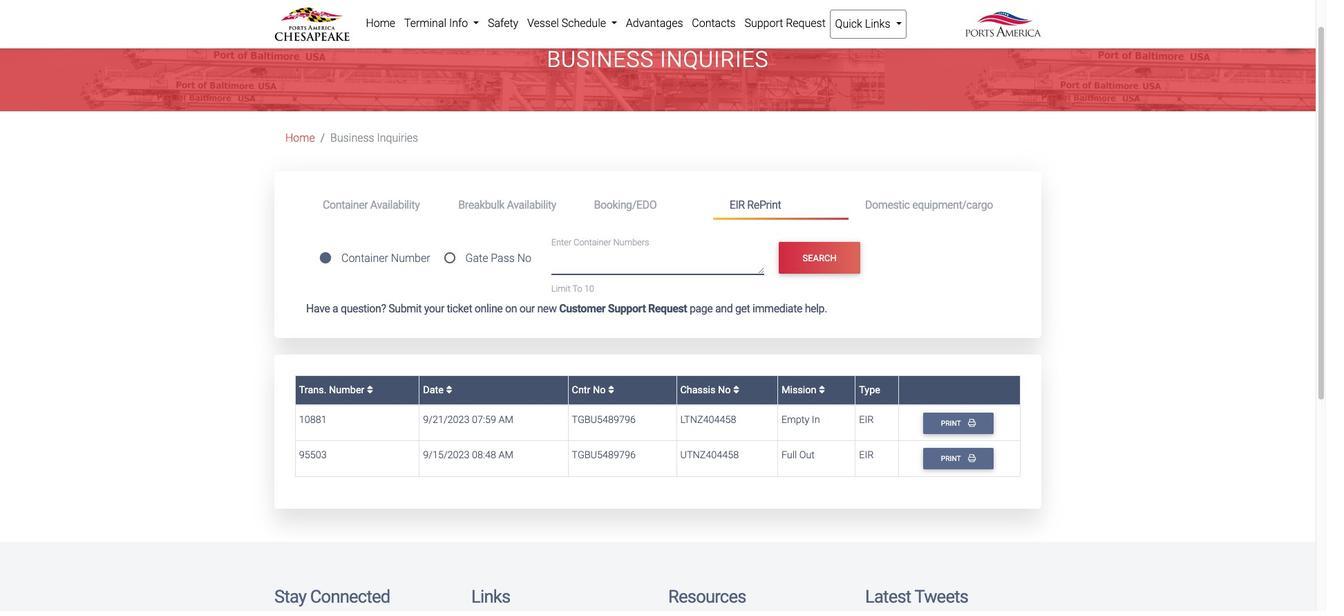 Task type: describe. For each thing, give the bounding box(es) containing it.
eir reprint link
[[713, 192, 849, 220]]

container availability
[[323, 198, 420, 211]]

advantages link
[[622, 10, 688, 37]]

and
[[715, 302, 733, 315]]

terminal info link
[[400, 10, 484, 37]]

info
[[449, 17, 468, 30]]

empty in
[[782, 414, 820, 425]]

no for chassis no
[[718, 384, 731, 396]]

domestic equipment/cargo
[[865, 198, 993, 211]]

search
[[803, 253, 837, 263]]

home for the top the home link
[[366, 17, 395, 30]]

online
[[475, 302, 503, 315]]

availability for breakbulk availability
[[507, 198, 556, 211]]

a
[[333, 302, 338, 315]]

latest
[[865, 586, 911, 607]]

stay connected
[[274, 586, 390, 607]]

print image
[[968, 454, 976, 462]]

availability for container availability
[[370, 198, 420, 211]]

95503
[[299, 449, 327, 461]]

equipment/cargo
[[912, 198, 993, 211]]

customer support request link
[[559, 302, 687, 315]]

07:59
[[472, 414, 496, 425]]

sort image for trans. number
[[367, 385, 373, 395]]

eir for empty in
[[859, 414, 874, 425]]

cntr no link
[[572, 384, 614, 396]]

support request link
[[740, 10, 830, 37]]

sort image for cntr no
[[608, 385, 614, 395]]

cntr
[[572, 384, 591, 396]]

1 vertical spatial inquiries
[[377, 132, 418, 145]]

9/15/2023
[[423, 449, 470, 461]]

mission
[[782, 384, 819, 396]]

terminal info
[[404, 17, 471, 30]]

type
[[859, 384, 880, 396]]

0 horizontal spatial links
[[471, 586, 510, 607]]

have
[[306, 302, 330, 315]]

limit
[[551, 283, 571, 294]]

0 vertical spatial business inquiries
[[547, 46, 769, 73]]

10881
[[299, 414, 327, 425]]

numbers
[[613, 237, 649, 248]]

to
[[573, 283, 582, 294]]

sort image for chassis no
[[733, 385, 740, 395]]

in
[[812, 414, 820, 425]]

1 vertical spatial support
[[608, 302, 646, 315]]

vessel schedule link
[[523, 10, 622, 37]]

mission link
[[782, 384, 825, 396]]

safety link
[[484, 10, 523, 37]]

latest tweets
[[865, 586, 968, 607]]

quick
[[835, 17, 863, 30]]

tgbu5489796 for ltnz404458
[[572, 414, 636, 425]]

breakbulk availability
[[458, 198, 556, 211]]

terminal
[[404, 17, 447, 30]]

vessel schedule
[[527, 17, 609, 30]]

enter container numbers
[[551, 237, 649, 248]]

trans. number
[[299, 384, 367, 396]]

date
[[423, 384, 446, 396]]

connected
[[310, 586, 390, 607]]

full out
[[782, 449, 815, 461]]

domestic
[[865, 198, 910, 211]]

new
[[537, 302, 557, 315]]

have a question? submit your ticket online on our new customer support request page and get immediate help.
[[306, 302, 827, 315]]

gate pass no
[[466, 252, 532, 265]]

chassis
[[680, 384, 716, 396]]

contacts link
[[688, 10, 740, 37]]

container availability link
[[306, 192, 442, 218]]

submit
[[389, 302, 422, 315]]

contacts
[[692, 17, 736, 30]]

container for container number
[[341, 252, 388, 265]]

number for container number
[[391, 252, 430, 265]]

1 vertical spatial container
[[574, 237, 611, 248]]



Task type: vqa. For each thing, say whether or not it's contained in the screenshot.
new
yes



Task type: locate. For each thing, give the bounding box(es) containing it.
0 vertical spatial business
[[547, 46, 654, 73]]

0 vertical spatial container
[[323, 198, 368, 211]]

eir reprint
[[730, 198, 781, 211]]

ticket
[[447, 302, 472, 315]]

9/15/2023 08:48 am
[[423, 449, 514, 461]]

tweets
[[915, 586, 968, 607]]

sort image inside cntr no link
[[608, 385, 614, 395]]

container for container availability
[[323, 198, 368, 211]]

links
[[865, 17, 891, 30], [471, 586, 510, 607]]

0 vertical spatial request
[[786, 17, 826, 30]]

print
[[941, 419, 963, 428], [941, 454, 963, 463]]

out
[[799, 449, 815, 461]]

ltnz404458
[[680, 414, 736, 425]]

0 vertical spatial am
[[499, 414, 514, 425]]

Enter Container Numbers text field
[[551, 251, 765, 274]]

print image
[[968, 419, 976, 426]]

container up question?
[[341, 252, 388, 265]]

0 horizontal spatial sort image
[[446, 385, 452, 395]]

home link
[[361, 10, 400, 37], [285, 132, 315, 145]]

2 sort image from the left
[[608, 385, 614, 395]]

sort image right cntr
[[608, 385, 614, 395]]

print link for full out
[[924, 448, 994, 470]]

date link
[[423, 384, 452, 396]]

cntr no
[[572, 384, 608, 396]]

business inquiries up container availability
[[330, 132, 418, 145]]

1 horizontal spatial request
[[786, 17, 826, 30]]

support right contacts
[[745, 17, 783, 30]]

0 horizontal spatial home link
[[285, 132, 315, 145]]

1 print link from the top
[[924, 412, 994, 434]]

sort image
[[446, 385, 452, 395], [733, 385, 740, 395], [819, 385, 825, 395]]

sort image up in
[[819, 385, 825, 395]]

no right cntr
[[593, 384, 606, 396]]

0 vertical spatial home
[[366, 17, 395, 30]]

get
[[735, 302, 750, 315]]

0 horizontal spatial availability
[[370, 198, 420, 211]]

0 horizontal spatial home
[[285, 132, 315, 145]]

2 horizontal spatial no
[[718, 384, 731, 396]]

sort image for date
[[446, 385, 452, 395]]

on
[[505, 302, 517, 315]]

quick links link
[[830, 10, 907, 39]]

1 horizontal spatial number
[[391, 252, 430, 265]]

1 horizontal spatial home link
[[361, 10, 400, 37]]

booking/edo link
[[577, 192, 713, 218]]

chassis no
[[680, 384, 733, 396]]

print for in
[[941, 419, 963, 428]]

am for 9/21/2023 07:59 am
[[499, 414, 514, 425]]

trans. number link
[[299, 384, 373, 396]]

container up container number
[[323, 198, 368, 211]]

availability up enter
[[507, 198, 556, 211]]

tgbu5489796 for utnz404458
[[572, 449, 636, 461]]

2 vertical spatial container
[[341, 252, 388, 265]]

help.
[[805, 302, 827, 315]]

inquiries
[[660, 46, 769, 73], [377, 132, 418, 145]]

enter
[[551, 237, 572, 248]]

1 sort image from the left
[[367, 385, 373, 395]]

booking/edo
[[594, 198, 657, 211]]

availability
[[370, 198, 420, 211], [507, 198, 556, 211]]

0 horizontal spatial number
[[329, 384, 365, 396]]

question?
[[341, 302, 386, 315]]

am right 08:48
[[499, 449, 514, 461]]

1 horizontal spatial no
[[593, 384, 606, 396]]

1 sort image from the left
[[446, 385, 452, 395]]

10
[[585, 283, 594, 294]]

2 vertical spatial eir
[[859, 449, 874, 461]]

availability up container number
[[370, 198, 420, 211]]

eir
[[730, 198, 745, 211], [859, 414, 874, 425], [859, 449, 874, 461]]

1 vertical spatial number
[[329, 384, 365, 396]]

chassis no link
[[680, 384, 740, 396]]

sort image
[[367, 385, 373, 395], [608, 385, 614, 395]]

1 horizontal spatial links
[[865, 17, 891, 30]]

business inquiries
[[547, 46, 769, 73], [330, 132, 418, 145]]

page
[[690, 302, 713, 315]]

2 availability from the left
[[507, 198, 556, 211]]

quick links
[[835, 17, 893, 30]]

2 print from the top
[[941, 454, 963, 463]]

1 horizontal spatial business inquiries
[[547, 46, 769, 73]]

tgbu5489796
[[572, 414, 636, 425], [572, 449, 636, 461]]

search button
[[779, 242, 860, 274]]

stay
[[274, 586, 306, 607]]

1 vertical spatial print link
[[924, 448, 994, 470]]

2 sort image from the left
[[733, 385, 740, 395]]

home for bottom the home link
[[285, 132, 315, 145]]

2 tgbu5489796 from the top
[[572, 449, 636, 461]]

trans.
[[299, 384, 327, 396]]

full
[[782, 449, 797, 461]]

our
[[520, 302, 535, 315]]

1 vertical spatial tgbu5489796
[[572, 449, 636, 461]]

sort image right trans.
[[367, 385, 373, 395]]

request left page
[[648, 302, 687, 315]]

number for trans. number
[[329, 384, 365, 396]]

1 horizontal spatial availability
[[507, 198, 556, 211]]

0 horizontal spatial no
[[518, 252, 532, 265]]

1 horizontal spatial sort image
[[608, 385, 614, 395]]

0 horizontal spatial business
[[330, 132, 374, 145]]

container number
[[341, 252, 430, 265]]

limit to 10
[[551, 283, 594, 294]]

2 am from the top
[[499, 449, 514, 461]]

3 sort image from the left
[[819, 385, 825, 395]]

print link down print image
[[924, 448, 994, 470]]

vessel
[[527, 17, 559, 30]]

eir for full out
[[859, 449, 874, 461]]

1 tgbu5489796 from the top
[[572, 414, 636, 425]]

print for out
[[941, 454, 963, 463]]

2 print link from the top
[[924, 448, 994, 470]]

schedule
[[562, 17, 606, 30]]

container right enter
[[574, 237, 611, 248]]

no
[[518, 252, 532, 265], [593, 384, 606, 396], [718, 384, 731, 396]]

print link up print icon
[[924, 412, 994, 434]]

0 vertical spatial support
[[745, 17, 783, 30]]

0 horizontal spatial support
[[608, 302, 646, 315]]

0 horizontal spatial sort image
[[367, 385, 373, 395]]

container
[[323, 198, 368, 211], [574, 237, 611, 248], [341, 252, 388, 265]]

request left quick
[[786, 17, 826, 30]]

0 vertical spatial home link
[[361, 10, 400, 37]]

advantages
[[626, 17, 683, 30]]

utnz404458
[[680, 449, 739, 461]]

request
[[786, 17, 826, 30], [648, 302, 687, 315]]

sort image inside the mission 'link'
[[819, 385, 825, 395]]

1 horizontal spatial support
[[745, 17, 783, 30]]

am
[[499, 414, 514, 425], [499, 449, 514, 461]]

9/21/2023
[[423, 414, 470, 425]]

no right chassis
[[718, 384, 731, 396]]

gate
[[466, 252, 488, 265]]

0 vertical spatial tgbu5489796
[[572, 414, 636, 425]]

sort image inside the chassis no link
[[733, 385, 740, 395]]

0 vertical spatial eir
[[730, 198, 745, 211]]

print link for empty in
[[924, 412, 994, 434]]

no for cntr no
[[593, 384, 606, 396]]

sort image for mission
[[819, 385, 825, 395]]

1 horizontal spatial inquiries
[[660, 46, 769, 73]]

breakbulk availability link
[[442, 192, 577, 218]]

print left print image
[[941, 419, 963, 428]]

1 am from the top
[[499, 414, 514, 425]]

reprint
[[747, 198, 781, 211]]

customer
[[559, 302, 606, 315]]

1 availability from the left
[[370, 198, 420, 211]]

1 vertical spatial request
[[648, 302, 687, 315]]

domestic equipment/cargo link
[[849, 192, 1010, 218]]

1 vertical spatial links
[[471, 586, 510, 607]]

sort image inside trans. number link
[[367, 385, 373, 395]]

1 vertical spatial home
[[285, 132, 315, 145]]

08:48
[[472, 449, 496, 461]]

1 vertical spatial business inquiries
[[330, 132, 418, 145]]

0 horizontal spatial inquiries
[[377, 132, 418, 145]]

eir right 'out'
[[859, 449, 874, 461]]

2 horizontal spatial sort image
[[819, 385, 825, 395]]

1 horizontal spatial sort image
[[733, 385, 740, 395]]

safety
[[488, 17, 519, 30]]

1 print from the top
[[941, 419, 963, 428]]

print left print icon
[[941, 454, 963, 463]]

immediate
[[753, 302, 803, 315]]

eir left reprint
[[730, 198, 745, 211]]

support right customer
[[608, 302, 646, 315]]

pass
[[491, 252, 515, 265]]

empty
[[782, 414, 810, 425]]

business inquiries down advantages link
[[547, 46, 769, 73]]

0 horizontal spatial business inquiries
[[330, 132, 418, 145]]

0 horizontal spatial request
[[648, 302, 687, 315]]

1 vertical spatial home link
[[285, 132, 315, 145]]

1 horizontal spatial home
[[366, 17, 395, 30]]

support request
[[745, 17, 826, 30]]

sort image up 9/21/2023
[[446, 385, 452, 395]]

home
[[366, 17, 395, 30], [285, 132, 315, 145]]

your
[[424, 302, 444, 315]]

business
[[547, 46, 654, 73], [330, 132, 374, 145]]

print link
[[924, 412, 994, 434], [924, 448, 994, 470]]

0 vertical spatial print link
[[924, 412, 994, 434]]

eir down the type
[[859, 414, 874, 425]]

1 vertical spatial business
[[330, 132, 374, 145]]

breakbulk
[[458, 198, 505, 211]]

number up submit
[[391, 252, 430, 265]]

resources
[[668, 586, 746, 607]]

no right pass
[[518, 252, 532, 265]]

number right trans.
[[329, 384, 365, 396]]

9/21/2023 07:59 am
[[423, 414, 514, 425]]

sort image inside the date link
[[446, 385, 452, 395]]

0 vertical spatial inquiries
[[660, 46, 769, 73]]

sort image right chassis
[[733, 385, 740, 395]]

1 vertical spatial print
[[941, 454, 963, 463]]

am for 9/15/2023 08:48 am
[[499, 449, 514, 461]]

0 vertical spatial number
[[391, 252, 430, 265]]

1 vertical spatial am
[[499, 449, 514, 461]]

1 vertical spatial eir
[[859, 414, 874, 425]]

am right the 07:59
[[499, 414, 514, 425]]

0 vertical spatial print
[[941, 419, 963, 428]]

1 horizontal spatial business
[[547, 46, 654, 73]]

support
[[745, 17, 783, 30], [608, 302, 646, 315]]

0 vertical spatial links
[[865, 17, 891, 30]]



